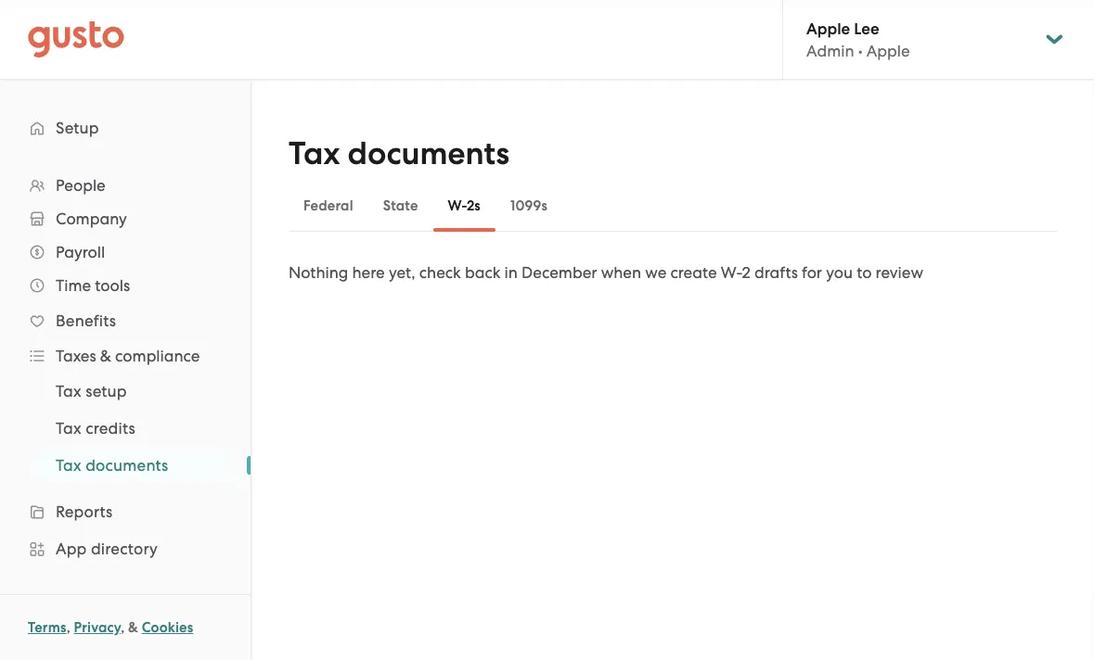 Task type: vqa. For each thing, say whether or not it's contained in the screenshot.
topmost a
no



Task type: locate. For each thing, give the bounding box(es) containing it.
0 horizontal spatial ,
[[66, 620, 70, 637]]

nothing here yet, check back in december when we create w-2 drafts for you to review
[[289, 264, 924, 282]]

list containing tax setup
[[0, 373, 251, 485]]

tax documents down the credits
[[56, 457, 168, 475]]

& right taxes
[[100, 347, 111, 366]]

to
[[857, 264, 872, 282]]

tax down "tax credits"
[[56, 457, 82, 475]]

&
[[100, 347, 111, 366], [128, 620, 138, 637]]

apple
[[807, 19, 850, 38], [867, 42, 910, 60]]

time tools button
[[19, 269, 232, 303]]

w-
[[448, 198, 467, 214], [721, 264, 742, 282]]

back
[[465, 264, 501, 282]]

& inside dropdown button
[[100, 347, 111, 366]]

tax credits
[[56, 420, 135, 438]]

payroll
[[56, 243, 105, 262]]

tax for tax credits link
[[56, 420, 82, 438]]

w-2s
[[448, 198, 481, 214]]

0 horizontal spatial &
[[100, 347, 111, 366]]

tax inside tax credits link
[[56, 420, 82, 438]]

app directory link
[[19, 533, 232, 566]]

w-2s button
[[433, 184, 496, 228]]

tax
[[289, 135, 340, 173], [56, 382, 82, 401], [56, 420, 82, 438], [56, 457, 82, 475]]

federal button
[[289, 184, 368, 228]]

when
[[601, 264, 641, 282]]

in
[[505, 264, 518, 282]]

reports
[[56, 503, 113, 522]]

tax inside tax documents link
[[56, 457, 82, 475]]

documents
[[348, 135, 510, 173], [86, 457, 168, 475]]

yet,
[[389, 264, 415, 282]]

1 , from the left
[[66, 620, 70, 637]]

privacy
[[74, 620, 121, 637]]

tax up federal
[[289, 135, 340, 173]]

compliance
[[115, 347, 200, 366]]

, left privacy link
[[66, 620, 70, 637]]

tax documents link
[[33, 449, 232, 483]]

1 horizontal spatial tax documents
[[289, 135, 510, 173]]

time
[[56, 277, 91, 295]]

federal
[[304, 198, 353, 214]]

,
[[66, 620, 70, 637], [121, 620, 125, 637]]

setup link
[[19, 111, 232, 145]]

app
[[56, 540, 87, 559]]

0 vertical spatial w-
[[448, 198, 467, 214]]

credits
[[86, 420, 135, 438]]

cookies button
[[142, 617, 193, 640]]

time tools
[[56, 277, 130, 295]]

1099s button
[[496, 184, 562, 228]]

company button
[[19, 202, 232, 236]]

privacy link
[[74, 620, 121, 637]]

0 vertical spatial &
[[100, 347, 111, 366]]

state
[[383, 198, 418, 214]]

& left cookies
[[128, 620, 138, 637]]

tax for tax documents link
[[56, 457, 82, 475]]

0 horizontal spatial w-
[[448, 198, 467, 214]]

apple lee admin • apple
[[807, 19, 910, 60]]

list
[[0, 169, 251, 661], [0, 373, 251, 485]]

1 horizontal spatial documents
[[348, 135, 510, 173]]

setup
[[56, 119, 99, 137]]

1 vertical spatial tax documents
[[56, 457, 168, 475]]

lee
[[854, 19, 880, 38]]

2 list from the top
[[0, 373, 251, 485]]

apple up admin
[[807, 19, 850, 38]]

benefits
[[56, 312, 116, 330]]

1 vertical spatial apple
[[867, 42, 910, 60]]

tax documents up the state
[[289, 135, 510, 173]]

2 , from the left
[[121, 620, 125, 637]]

1 list from the top
[[0, 169, 251, 661]]

setup
[[86, 382, 127, 401]]

apple right •
[[867, 42, 910, 60]]

tax down taxes
[[56, 382, 82, 401]]

december
[[522, 264, 597, 282]]

tax inside tax setup link
[[56, 382, 82, 401]]

review
[[876, 264, 924, 282]]

0 vertical spatial documents
[[348, 135, 510, 173]]

w- right create
[[721, 264, 742, 282]]

1 horizontal spatial w-
[[721, 264, 742, 282]]

app directory
[[56, 540, 158, 559]]

here
[[352, 264, 385, 282]]

tax documents inside list
[[56, 457, 168, 475]]

0 horizontal spatial documents
[[86, 457, 168, 475]]

1 vertical spatial &
[[128, 620, 138, 637]]

1 horizontal spatial ,
[[121, 620, 125, 637]]

taxes & compliance
[[56, 347, 200, 366]]

1 horizontal spatial apple
[[867, 42, 910, 60]]

1 vertical spatial documents
[[86, 457, 168, 475]]

0 horizontal spatial tax documents
[[56, 457, 168, 475]]

tax left the credits
[[56, 420, 82, 438]]

1 vertical spatial w-
[[721, 264, 742, 282]]

benefits link
[[19, 304, 232, 338]]

tax documents
[[289, 135, 510, 173], [56, 457, 168, 475]]

0 vertical spatial apple
[[807, 19, 850, 38]]

documents up the state
[[348, 135, 510, 173]]

w- right the state
[[448, 198, 467, 214]]

documents down tax credits link
[[86, 457, 168, 475]]

, left cookies
[[121, 620, 125, 637]]

terms link
[[28, 620, 66, 637]]



Task type: describe. For each thing, give the bounding box(es) containing it.
we
[[645, 264, 667, 282]]

tax credits link
[[33, 412, 232, 446]]

taxes & compliance button
[[19, 340, 232, 373]]

terms
[[28, 620, 66, 637]]

•
[[858, 42, 863, 60]]

drafts
[[755, 264, 798, 282]]

reports link
[[19, 496, 232, 529]]

1 horizontal spatial &
[[128, 620, 138, 637]]

1099s
[[510, 198, 548, 214]]

check
[[419, 264, 461, 282]]

people button
[[19, 169, 232, 202]]

0 vertical spatial tax documents
[[289, 135, 510, 173]]

tax forms tab list
[[289, 180, 1057, 232]]

home image
[[28, 21, 124, 58]]

2s
[[467, 198, 481, 214]]

w- inside button
[[448, 198, 467, 214]]

documents inside list
[[86, 457, 168, 475]]

create
[[671, 264, 717, 282]]

tax setup link
[[33, 375, 232, 408]]

people
[[56, 176, 106, 195]]

2
[[742, 264, 751, 282]]

tax for tax setup link
[[56, 382, 82, 401]]

tax setup
[[56, 382, 127, 401]]

tools
[[95, 277, 130, 295]]

admin
[[807, 42, 854, 60]]

cookies
[[142, 620, 193, 637]]

for
[[802, 264, 822, 282]]

company
[[56, 210, 127, 228]]

payroll button
[[19, 236, 232, 269]]

list containing people
[[0, 169, 251, 661]]

0 horizontal spatial apple
[[807, 19, 850, 38]]

state button
[[368, 184, 433, 228]]

you
[[826, 264, 853, 282]]

gusto navigation element
[[0, 80, 251, 661]]

taxes
[[56, 347, 96, 366]]

terms , privacy , & cookies
[[28, 620, 193, 637]]

nothing
[[289, 264, 348, 282]]

directory
[[91, 540, 158, 559]]



